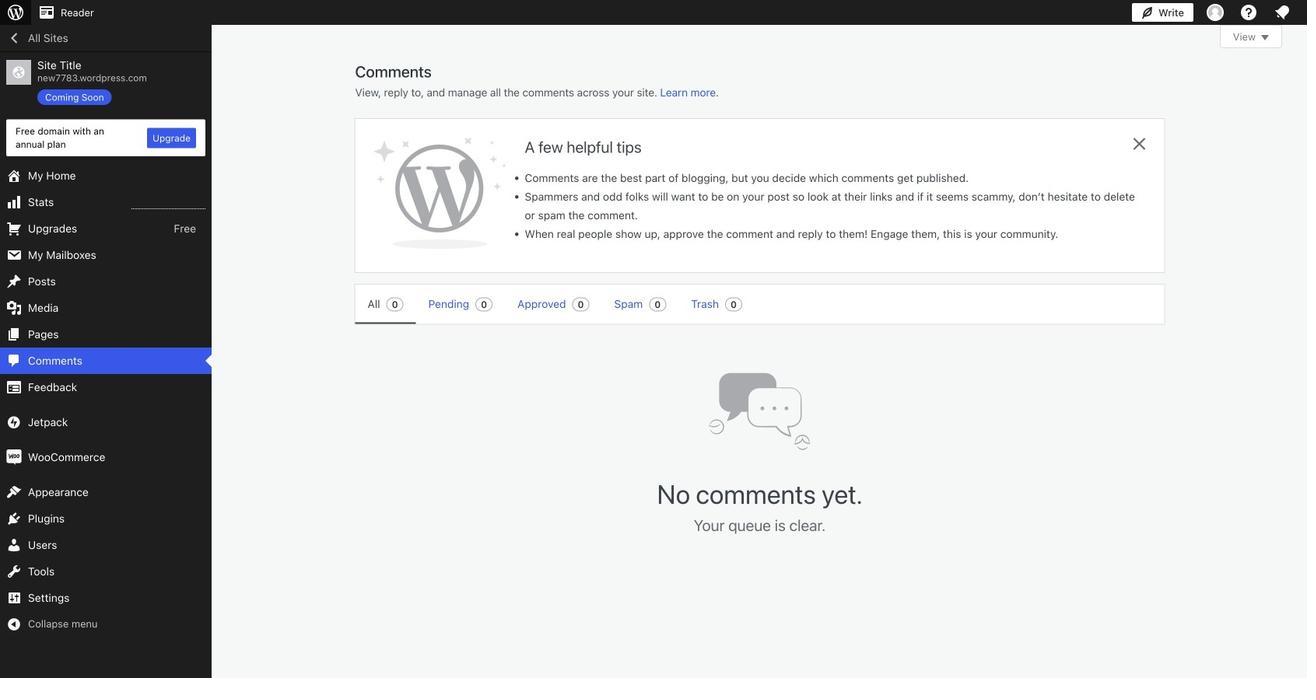 Task type: describe. For each thing, give the bounding box(es) containing it.
closed image
[[1262, 35, 1269, 40]]

dismiss tips image
[[1131, 135, 1149, 153]]

wordpress logo image
[[374, 138, 506, 249]]



Task type: vqa. For each thing, say whether or not it's contained in the screenshot.
Podcast button
no



Task type: locate. For each thing, give the bounding box(es) containing it.
manage your sites image
[[6, 3, 25, 22]]

menu
[[355, 285, 1140, 324]]

highest hourly views 0 image
[[132, 199, 205, 209]]

img image
[[6, 415, 22, 430], [6, 450, 22, 466]]

1 vertical spatial img image
[[6, 450, 22, 466]]

help image
[[1240, 3, 1259, 22]]

1 img image from the top
[[6, 415, 22, 430]]

0 vertical spatial img image
[[6, 415, 22, 430]]

my profile image
[[1207, 4, 1224, 21]]

2 img image from the top
[[6, 450, 22, 466]]

main content
[[355, 25, 1283, 569]]

manage your notifications image
[[1273, 3, 1292, 22]]



